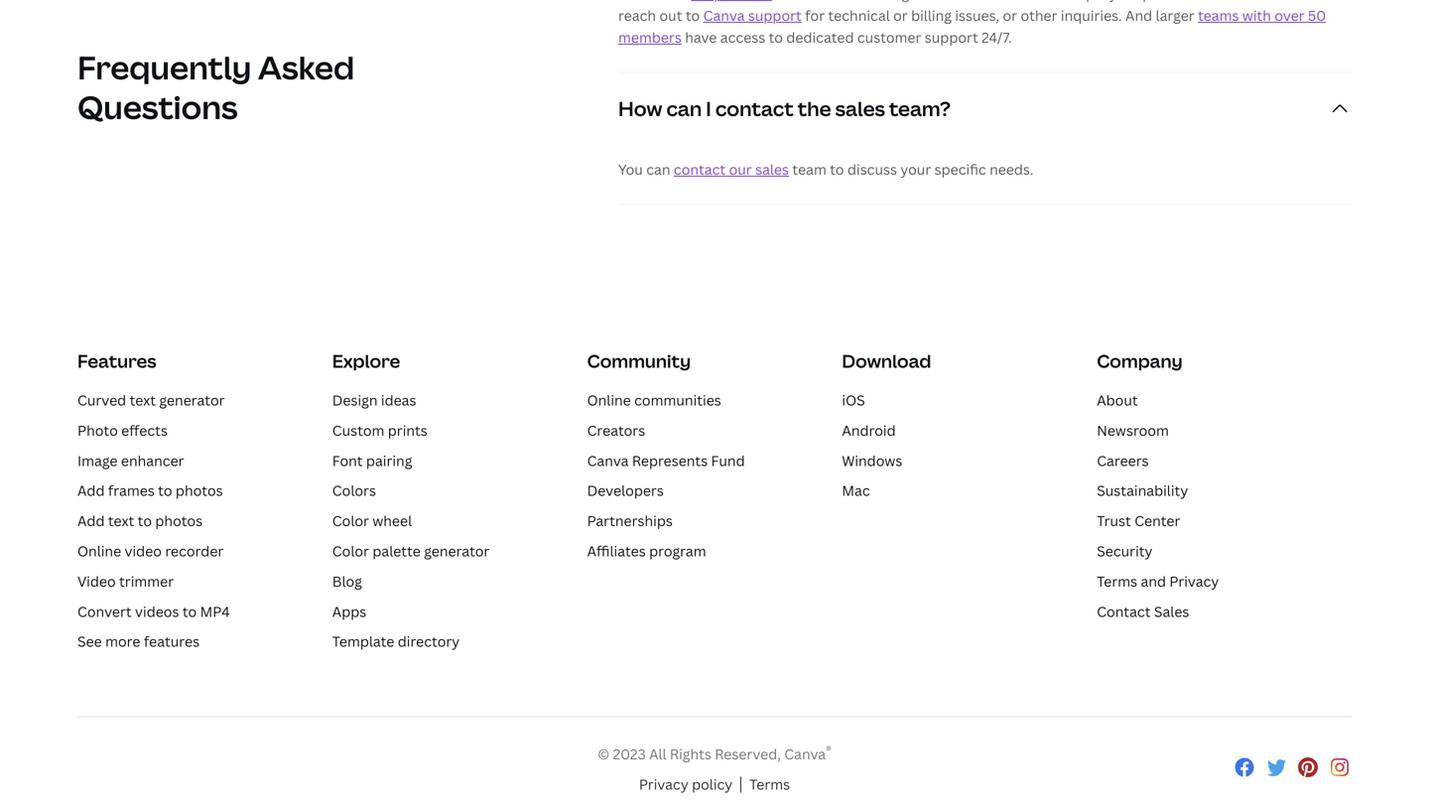 Task type: describe. For each thing, give the bounding box(es) containing it.
features
[[77, 349, 156, 373]]

palette
[[373, 542, 421, 560]]

by-
[[1101, 0, 1122, 3]]

developers link
[[587, 481, 664, 500]]

frequently
[[77, 46, 252, 89]]

apps
[[332, 602, 367, 621]]

blog link
[[332, 572, 362, 591]]

i
[[706, 95, 712, 122]]

mac
[[842, 481, 870, 500]]

center
[[1135, 511, 1181, 530]]

asked
[[258, 46, 355, 89]]

billing
[[911, 6, 952, 25]]

sales
[[1154, 602, 1190, 621]]

contact
[[1097, 602, 1151, 621]]

mac link
[[842, 481, 870, 500]]

each
[[946, 0, 978, 3]]

represents
[[632, 451, 708, 470]]

affiliates
[[587, 542, 646, 560]]

about
[[1097, 391, 1138, 409]]

communities
[[634, 391, 722, 409]]

0 horizontal spatial you
[[618, 160, 643, 179]]

0 vertical spatial support
[[748, 6, 802, 25]]

0 horizontal spatial privacy
[[639, 775, 689, 794]]

1 or from the left
[[894, 6, 908, 25]]

text for add
[[108, 511, 134, 530]]

contact inside dropdown button
[[716, 95, 794, 122]]

curved text generator
[[77, 391, 225, 409]]

to for add text to photos
[[138, 511, 152, 530]]

design
[[332, 391, 378, 409]]

custom prints link
[[332, 421, 428, 440]]

image
[[77, 451, 118, 470]]

text for curved
[[130, 391, 156, 409]]

© 2023 all rights reserved, canva ®
[[598, 742, 832, 764]]

team
[[793, 160, 827, 179]]

prints
[[388, 421, 428, 440]]

2023
[[613, 745, 646, 764]]

add for add frames to photos
[[77, 481, 105, 500]]

fund
[[711, 451, 745, 470]]

generator for color palette generator
[[424, 542, 490, 560]]

privacy policy
[[639, 775, 733, 794]]

image enhancer link
[[77, 451, 184, 470]]

step-
[[1066, 0, 1101, 3]]

terms for terms and privacy
[[1097, 572, 1138, 591]]

teams with over 50 members link
[[618, 6, 1326, 47]]

add text to photos link
[[77, 511, 203, 530]]

access
[[720, 28, 766, 47]]

1 vertical spatial contact
[[674, 160, 726, 179]]

font pairing link
[[332, 451, 412, 470]]

mp4
[[200, 602, 230, 621]]

security link
[[1097, 542, 1153, 560]]

and
[[1141, 572, 1166, 591]]

2 or from the left
[[1003, 6, 1018, 25]]

larger
[[1156, 6, 1195, 25]]

reach
[[618, 6, 656, 25]]

to for convert videos to mp4
[[182, 602, 197, 621]]

canva represents fund
[[587, 451, 745, 470]]

canva for canva represents fund
[[587, 451, 629, 470]]

windows link
[[842, 451, 903, 470]]

font
[[332, 451, 363, 470]]

color wheel
[[332, 511, 412, 530]]

apps link
[[332, 602, 367, 621]]

have access to dedicated customer support 24/7.
[[682, 28, 1012, 47]]

video trimmer
[[77, 572, 174, 591]]

canva support for technical or billing issues, or other inquiries. and larger
[[703, 6, 1198, 25]]

convert videos to mp4 link
[[77, 602, 230, 621]]

to right team
[[830, 160, 844, 179]]

template directory
[[332, 632, 460, 651]]

template directory link
[[332, 632, 460, 651]]

directory
[[398, 632, 460, 651]]

specific
[[935, 160, 986, 179]]

photos for add frames to photos
[[176, 481, 223, 500]]

windows
[[842, 451, 903, 470]]

frequently asked questions
[[77, 46, 355, 129]]

how
[[618, 95, 663, 122]]

over
[[1275, 6, 1305, 25]]

our
[[729, 160, 752, 179]]

add for add text to photos
[[77, 511, 105, 530]]

step
[[1122, 0, 1152, 3]]

features
[[144, 632, 200, 651]]

online communities link
[[587, 391, 722, 409]]

creators
[[587, 421, 645, 440]]

photo
[[77, 421, 118, 440]]

convert videos to mp4
[[77, 602, 230, 621]]

partnerships
[[587, 511, 673, 530]]

custom
[[332, 421, 385, 440]]

videos
[[135, 602, 179, 621]]

photo effects
[[77, 421, 168, 440]]

convert
[[77, 602, 132, 621]]

terms for terms
[[750, 775, 790, 794]]



Task type: locate. For each thing, give the bounding box(es) containing it.
canva up terms link
[[785, 745, 826, 764]]

0 vertical spatial add
[[77, 481, 105, 500]]

or down feature
[[1003, 6, 1018, 25]]

sales inside dropdown button
[[836, 95, 885, 122]]

with
[[1034, 0, 1062, 3], [1243, 6, 1272, 25]]

0 vertical spatial privacy
[[1170, 572, 1219, 591]]

affiliates program
[[587, 542, 706, 560]]

1 vertical spatial canva
[[587, 451, 629, 470]]

support down includes
[[748, 6, 802, 25]]

1 horizontal spatial online
[[587, 391, 631, 409]]

to down canva support link
[[769, 28, 783, 47]]

text down frames
[[108, 511, 134, 530]]

see
[[77, 632, 102, 651]]

2 horizontal spatial canva
[[785, 745, 826, 764]]

trust
[[1097, 511, 1132, 530]]

canva down creators
[[587, 451, 629, 470]]

0 vertical spatial can
[[1271, 0, 1295, 3]]

2 vertical spatial canva
[[785, 745, 826, 764]]

support down canva support for technical or billing issues, or other inquiries. and larger
[[925, 28, 979, 47]]

online communities
[[587, 391, 722, 409]]

add frames to photos
[[77, 481, 223, 500]]

add down image
[[77, 481, 105, 500]]

or up customer
[[894, 6, 908, 25]]

you inside includes walkthroughs of each feature with step-by-step instructions. you can also reach out to
[[1243, 0, 1267, 3]]

1 vertical spatial color
[[332, 542, 369, 560]]

creators link
[[587, 421, 645, 440]]

0 horizontal spatial support
[[748, 6, 802, 25]]

0 horizontal spatial online
[[77, 542, 121, 560]]

generator for curved text generator
[[159, 391, 225, 409]]

also
[[1298, 0, 1325, 3]]

privacy down all
[[639, 775, 689, 794]]

1 vertical spatial with
[[1243, 6, 1272, 25]]

1 horizontal spatial support
[[925, 28, 979, 47]]

with inside teams with over 50 members
[[1243, 6, 1272, 25]]

members
[[618, 28, 682, 47]]

terms
[[1097, 572, 1138, 591], [750, 775, 790, 794]]

ideas
[[381, 391, 416, 409]]

0 vertical spatial terms
[[1097, 572, 1138, 591]]

color palette generator link
[[332, 542, 490, 560]]

add up video
[[77, 511, 105, 530]]

careers
[[1097, 451, 1149, 470]]

colors link
[[332, 481, 376, 500]]

feature
[[981, 0, 1030, 3]]

generator up effects
[[159, 391, 225, 409]]

1 vertical spatial you
[[618, 160, 643, 179]]

other
[[1021, 6, 1058, 25]]

canva inside © 2023 all rights reserved, canva ®
[[785, 745, 826, 764]]

1 horizontal spatial canva
[[703, 6, 745, 25]]

customer
[[858, 28, 922, 47]]

developers
[[587, 481, 664, 500]]

with up other
[[1034, 0, 1062, 3]]

you left also
[[1243, 0, 1267, 3]]

android link
[[842, 421, 896, 440]]

program
[[649, 542, 706, 560]]

ios
[[842, 391, 865, 409]]

photos down enhancer
[[176, 481, 223, 500]]

all
[[649, 745, 667, 764]]

can left 'i'
[[667, 95, 702, 122]]

1 vertical spatial generator
[[424, 542, 490, 560]]

0 vertical spatial canva
[[703, 6, 745, 25]]

1 vertical spatial photos
[[155, 511, 203, 530]]

photos
[[176, 481, 223, 500], [155, 511, 203, 530]]

online up video
[[77, 542, 121, 560]]

can down how
[[646, 160, 671, 179]]

1 color from the top
[[332, 511, 369, 530]]

questions
[[77, 85, 238, 129]]

privacy policy link
[[639, 773, 733, 796]]

online for online video recorder
[[77, 542, 121, 560]]

1 vertical spatial online
[[77, 542, 121, 560]]

1 horizontal spatial you
[[1243, 0, 1267, 3]]

includes walkthroughs of each feature with step-by-step instructions. you can also reach out to
[[618, 0, 1325, 25]]

can inside dropdown button
[[667, 95, 702, 122]]

to left mp4
[[182, 602, 197, 621]]

teams with over 50 members
[[618, 6, 1326, 47]]

1 horizontal spatial or
[[1003, 6, 1018, 25]]

1 vertical spatial sales
[[756, 160, 789, 179]]

0 vertical spatial photos
[[176, 481, 223, 500]]

1 horizontal spatial sales
[[836, 95, 885, 122]]

enhancer
[[121, 451, 184, 470]]

for
[[805, 6, 825, 25]]

inquiries.
[[1061, 6, 1122, 25]]

add
[[77, 481, 105, 500], [77, 511, 105, 530]]

color palette generator
[[332, 542, 490, 560]]

support
[[748, 6, 802, 25], [925, 28, 979, 47]]

2 add from the top
[[77, 511, 105, 530]]

technical
[[828, 6, 890, 25]]

0 horizontal spatial or
[[894, 6, 908, 25]]

1 horizontal spatial terms
[[1097, 572, 1138, 591]]

photos up recorder
[[155, 511, 203, 530]]

0 vertical spatial color
[[332, 511, 369, 530]]

with inside includes walkthroughs of each feature with step-by-step instructions. you can also reach out to
[[1034, 0, 1062, 3]]

with left the over at the right top
[[1243, 6, 1272, 25]]

discuss
[[848, 160, 897, 179]]

affiliates program link
[[587, 542, 706, 560]]

0 vertical spatial text
[[130, 391, 156, 409]]

contact
[[716, 95, 794, 122], [674, 160, 726, 179]]

0 vertical spatial sales
[[836, 95, 885, 122]]

privacy up sales on the bottom
[[1170, 572, 1219, 591]]

custom prints
[[332, 421, 428, 440]]

©
[[598, 745, 610, 764]]

terms and privacy link
[[1097, 572, 1219, 591]]

contact right 'i'
[[716, 95, 794, 122]]

1 vertical spatial text
[[108, 511, 134, 530]]

0 horizontal spatial canva
[[587, 451, 629, 470]]

can for you can contact our sales team to discuss your specific needs.
[[646, 160, 671, 179]]

the
[[798, 95, 831, 122]]

canva for canva support for technical or billing issues, or other inquiries. and larger
[[703, 6, 745, 25]]

of
[[928, 0, 942, 3]]

1 vertical spatial terms
[[750, 775, 790, 794]]

to up the video on the bottom of the page
[[138, 511, 152, 530]]

contact left the our
[[674, 160, 726, 179]]

to right out
[[686, 6, 700, 25]]

color up blog
[[332, 542, 369, 560]]

canva up access
[[703, 6, 745, 25]]

2 color from the top
[[332, 542, 369, 560]]

to inside includes walkthroughs of each feature with step-by-step instructions. you can also reach out to
[[686, 6, 700, 25]]

instructions.
[[1155, 0, 1239, 3]]

0 horizontal spatial sales
[[756, 160, 789, 179]]

design ideas
[[332, 391, 416, 409]]

terms link
[[750, 773, 790, 796]]

online video recorder link
[[77, 542, 224, 560]]

add text to photos
[[77, 511, 203, 530]]

you
[[1243, 0, 1267, 3], [618, 160, 643, 179]]

explore
[[332, 349, 400, 373]]

online up creators
[[587, 391, 631, 409]]

contact our sales link
[[674, 160, 789, 179]]

1 horizontal spatial privacy
[[1170, 572, 1219, 591]]

canva
[[703, 6, 745, 25], [587, 451, 629, 470], [785, 745, 826, 764]]

0 horizontal spatial generator
[[159, 391, 225, 409]]

sales right the our
[[756, 160, 789, 179]]

1 vertical spatial add
[[77, 511, 105, 530]]

video trimmer link
[[77, 572, 174, 591]]

can inside includes walkthroughs of each feature with step-by-step instructions. you can also reach out to
[[1271, 0, 1295, 3]]

text up effects
[[130, 391, 156, 409]]

0 vertical spatial generator
[[159, 391, 225, 409]]

0 vertical spatial contact
[[716, 95, 794, 122]]

1 horizontal spatial with
[[1243, 6, 1272, 25]]

can up the over at the right top
[[1271, 0, 1295, 3]]

online
[[587, 391, 631, 409], [77, 542, 121, 560]]

sustainability link
[[1097, 481, 1188, 500]]

0 horizontal spatial with
[[1034, 0, 1062, 3]]

color for color palette generator
[[332, 542, 369, 560]]

terms down reserved, on the right bottom
[[750, 775, 790, 794]]

walkthroughs
[[835, 0, 925, 3]]

sales right the
[[836, 95, 885, 122]]

download
[[842, 349, 932, 373]]

you can contact our sales team to discuss your specific needs.
[[618, 160, 1034, 179]]

your
[[901, 160, 931, 179]]

font pairing
[[332, 451, 412, 470]]

to down enhancer
[[158, 481, 172, 500]]

1 vertical spatial can
[[667, 95, 702, 122]]

50
[[1308, 6, 1326, 25]]

photos for add text to photos
[[155, 511, 203, 530]]

to for add frames to photos
[[158, 481, 172, 500]]

1 vertical spatial privacy
[[639, 775, 689, 794]]

community
[[587, 349, 691, 373]]

0 horizontal spatial terms
[[750, 775, 790, 794]]

blog
[[332, 572, 362, 591]]

color
[[332, 511, 369, 530], [332, 542, 369, 560]]

you down how
[[618, 160, 643, 179]]

1 horizontal spatial generator
[[424, 542, 490, 560]]

can for how can i contact the sales team?
[[667, 95, 702, 122]]

24/7.
[[982, 28, 1012, 47]]

reserved,
[[715, 745, 781, 764]]

terms up the contact
[[1097, 572, 1138, 591]]

generator right "palette"
[[424, 542, 490, 560]]

trust center link
[[1097, 511, 1181, 530]]

color down the colors link
[[332, 511, 369, 530]]

to for have access to dedicated customer support 24/7.
[[769, 28, 783, 47]]

0 vertical spatial with
[[1034, 0, 1062, 3]]

security
[[1097, 542, 1153, 560]]

0 vertical spatial you
[[1243, 0, 1267, 3]]

terms and privacy
[[1097, 572, 1219, 591]]

contact sales link
[[1097, 602, 1190, 621]]

trust center
[[1097, 511, 1181, 530]]

about link
[[1097, 391, 1138, 409]]

have
[[685, 28, 717, 47]]

2 vertical spatial can
[[646, 160, 671, 179]]

add frames to photos link
[[77, 481, 223, 500]]

0 vertical spatial online
[[587, 391, 631, 409]]

color wheel link
[[332, 511, 412, 530]]

curved text generator link
[[77, 391, 225, 409]]

canva support link
[[703, 6, 802, 25]]

1 add from the top
[[77, 481, 105, 500]]

online for online communities
[[587, 391, 631, 409]]

partnerships link
[[587, 511, 673, 530]]

color for color wheel
[[332, 511, 369, 530]]

policy
[[692, 775, 733, 794]]

template
[[332, 632, 394, 651]]

1 vertical spatial support
[[925, 28, 979, 47]]



Task type: vqa. For each thing, say whether or not it's contained in the screenshot.
Company on the top right of page
yes



